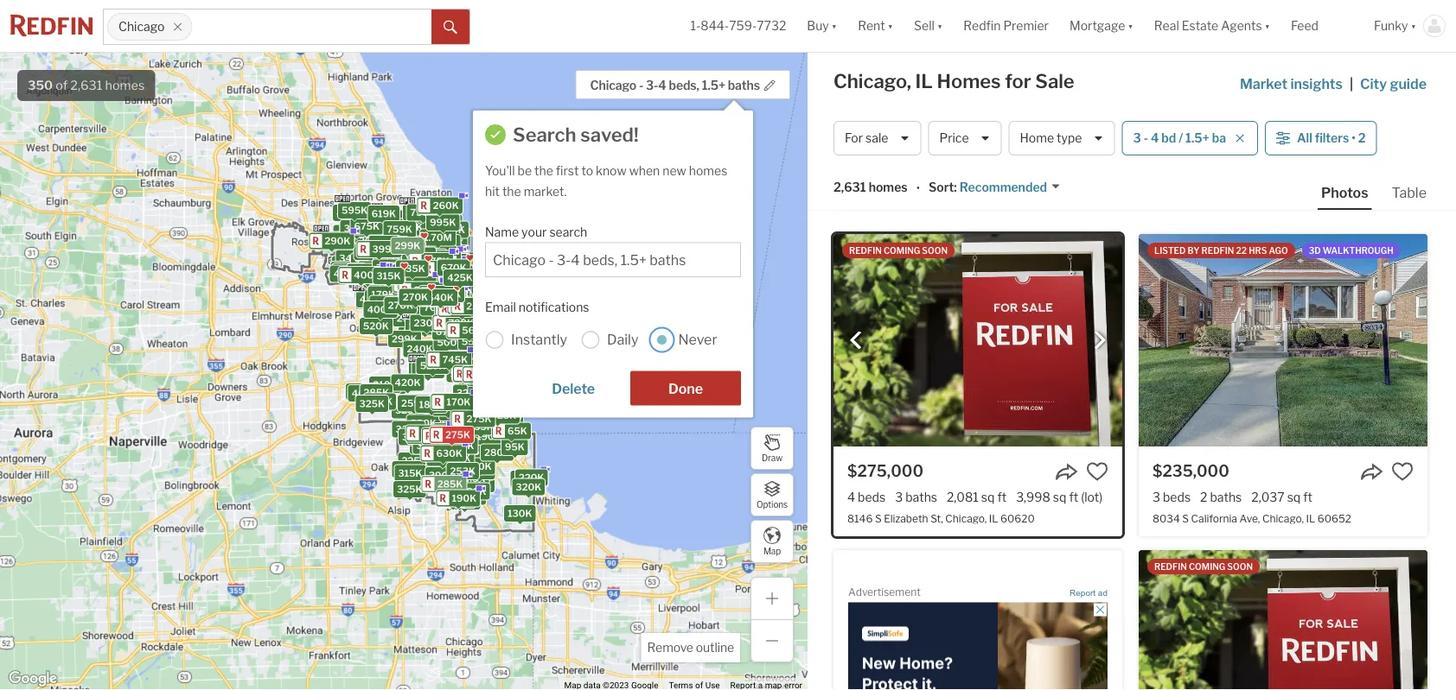 Task type: describe. For each thing, give the bounding box(es) containing it.
3-
[[646, 78, 658, 93]]

675k up the '230k'
[[418, 304, 444, 315]]

0 horizontal spatial 950k
[[408, 263, 435, 275]]

0 horizontal spatial chicago,
[[834, 70, 912, 93]]

240k up "630k"
[[429, 432, 455, 443]]

759-
[[729, 18, 757, 33]]

s for $275,000
[[875, 513, 882, 525]]

0 vertical spatial 1.25m
[[423, 258, 451, 270]]

750k up 1.85m
[[453, 269, 479, 280]]

1-844-759-7732
[[690, 18, 786, 33]]

baths for $275,000
[[906, 490, 937, 505]]

s for $235,000
[[1182, 513, 1189, 525]]

529k
[[420, 361, 446, 372]]

1 vertical spatial 420k
[[395, 378, 421, 389]]

525k down 1.06m
[[399, 249, 425, 260]]

745k
[[442, 355, 468, 366]]

listed by redfin 22 hrs ago
[[1155, 246, 1288, 256]]

389k
[[396, 244, 422, 255]]

1 vertical spatial 375k
[[367, 397, 393, 408]]

1 vertical spatial 284k
[[465, 467, 491, 478]]

1.20m
[[456, 300, 484, 312]]

1 vertical spatial 480k
[[336, 267, 362, 278]]

3 - 4 bd / 1.5+ ba button
[[1122, 121, 1258, 156]]

2 horizontal spatial redfin
[[1202, 246, 1234, 256]]

sell
[[914, 18, 935, 33]]

chicago, for $235,000
[[1263, 513, 1304, 525]]

0 horizontal spatial redfin
[[849, 246, 882, 256]]

500k up 295k
[[381, 298, 407, 310]]

350
[[28, 78, 53, 93]]

570k up 1.06m
[[412, 216, 438, 227]]

345k
[[344, 223, 370, 234]]

750k up 759k
[[410, 207, 436, 218]]

1 vertical spatial 640k
[[427, 293, 454, 304]]

949k
[[457, 296, 484, 307]]

1 vertical spatial 1.10m
[[424, 296, 451, 307]]

0 vertical spatial 545k
[[398, 223, 424, 234]]

bd
[[1162, 131, 1176, 146]]

2 vertical spatial 225k
[[447, 495, 472, 506]]

0 horizontal spatial 200k
[[320, 237, 346, 248]]

0 horizontal spatial 2,631
[[70, 78, 102, 93]]

remove 3 - 4 bd / 1.5+ ba image
[[1235, 133, 1245, 144]]

- for chicago
[[639, 78, 644, 93]]

real
[[1154, 18, 1179, 33]]

39.9k
[[491, 412, 520, 423]]

sell ▾
[[914, 18, 943, 33]]

95k
[[505, 442, 525, 453]]

270k up 295k
[[388, 300, 413, 311]]

220k down 95k
[[519, 473, 544, 484]]

0 vertical spatial 1.10m
[[430, 255, 457, 266]]

▾ for buy ▾
[[832, 18, 837, 33]]

450k
[[442, 351, 469, 362]]

done button
[[630, 371, 741, 406]]

:
[[954, 180, 957, 195]]

2 inside button
[[1358, 131, 1366, 146]]

270k up 759k
[[407, 207, 432, 218]]

table button
[[1388, 183, 1430, 208]]

819k
[[372, 239, 397, 250]]

1 vertical spatial 310k
[[373, 380, 397, 391]]

0 vertical spatial soon
[[922, 246, 948, 256]]

675k up 415k
[[354, 221, 380, 232]]

2 baths
[[1200, 490, 1242, 505]]

2 ft from the left
[[1069, 490, 1079, 505]]

0 vertical spatial 595k
[[342, 205, 368, 216]]

name your search
[[485, 225, 587, 240]]

270k down the 710k
[[403, 292, 428, 303]]

real estate agents ▾
[[1154, 18, 1270, 33]]

1 vertical spatial 545k
[[413, 299, 439, 311]]

3 up '8034'
[[1153, 490, 1161, 505]]

2,037
[[1252, 490, 1285, 505]]

chicago for chicago
[[118, 19, 165, 34]]

photo of 8034 s california ave, chicago, il 60652 image
[[1139, 234, 1428, 447]]

homes inside the you'll be the first to know when new homes hit the market.
[[689, 163, 728, 178]]

330k up 258k on the bottom of the page
[[411, 418, 437, 429]]

844-
[[701, 18, 729, 33]]

1 horizontal spatial redfin
[[1155, 562, 1187, 572]]

1 vertical spatial 190k
[[452, 493, 477, 505]]

570k up '685k'
[[441, 257, 467, 268]]

300k down 79.9k on the left
[[376, 380, 403, 392]]

real estate agents ▾ button
[[1144, 0, 1281, 52]]

0 horizontal spatial 250k
[[384, 312, 410, 323]]

(lot)
[[1081, 490, 1103, 505]]

real estate agents ▾ link
[[1154, 0, 1270, 52]]

map
[[764, 547, 781, 557]]

1.55m
[[458, 302, 486, 314]]

baths inside chicago - 3-4 beds, 1.5+ baths button
[[728, 78, 760, 93]]

1.70m
[[424, 232, 452, 243]]

all filters • 2
[[1297, 131, 1366, 146]]

mortgage ▾ button
[[1070, 0, 1134, 52]]

home
[[1020, 131, 1054, 146]]

300k down 49k
[[410, 430, 437, 442]]

1 vertical spatial 849k
[[416, 314, 443, 326]]

3,998 sq ft (lot)
[[1016, 490, 1103, 505]]

0 vertical spatial 185k
[[419, 400, 444, 411]]

1.79m
[[457, 298, 485, 309]]

favorite button checkbox for $235,000
[[1391, 461, 1414, 483]]

359k
[[460, 455, 486, 466]]

favorite button checkbox for $275,000
[[1086, 461, 1109, 483]]

1.00m
[[425, 287, 454, 298]]

1 vertical spatial 625k
[[460, 300, 486, 311]]

0 vertical spatial 380k
[[402, 299, 428, 311]]

chicago, for $275,000
[[945, 513, 987, 525]]

favorite button image
[[1391, 461, 1414, 483]]

1 horizontal spatial 259k
[[467, 407, 493, 419]]

0 vertical spatial 390k
[[360, 271, 387, 282]]

1 vertical spatial 599k
[[441, 304, 467, 315]]

market
[[1240, 75, 1288, 92]]

sq for $275,000
[[981, 490, 995, 505]]

289k
[[336, 267, 361, 278]]

1.38m
[[456, 292, 484, 304]]

675k up 409k
[[384, 280, 409, 291]]

favorite button image
[[1086, 461, 1109, 483]]

639k
[[460, 337, 486, 348]]

570k down 1.01m at the top left
[[455, 329, 480, 340]]

1-
[[690, 18, 701, 33]]

sale
[[866, 131, 888, 146]]

- for 3
[[1144, 131, 1148, 146]]

1 vertical spatial 2.00m
[[461, 309, 491, 320]]

0 vertical spatial 395k
[[362, 264, 388, 276]]

3 inside 3 - 4 bd / 1.5+ ba button
[[1133, 131, 1141, 146]]

215k
[[472, 384, 496, 395]]

market insights link
[[1240, 56, 1343, 94]]

1 vertical spatial 380k
[[349, 387, 376, 398]]

0 vertical spatial 420k
[[387, 244, 413, 256]]

options button
[[751, 474, 794, 517]]

3 up elizabeth
[[895, 490, 903, 505]]

240k down 95k
[[518, 473, 544, 485]]

new
[[663, 163, 686, 178]]

redfin
[[964, 18, 1001, 33]]

0 vertical spatial 699k
[[461, 300, 487, 311]]

submit search image
[[444, 21, 457, 34]]

all
[[1297, 131, 1313, 146]]

145k
[[501, 428, 525, 439]]

695k
[[455, 292, 481, 303]]

redfin premier
[[964, 18, 1049, 33]]

2 vertical spatial 290k
[[445, 453, 471, 465]]

2 sq from the left
[[1053, 490, 1067, 505]]

0 vertical spatial 2.00m
[[439, 278, 469, 289]]

0 vertical spatial 625k
[[423, 267, 448, 279]]

0 vertical spatial 190k
[[477, 431, 501, 443]]

60652
[[1318, 513, 1352, 525]]

you'll be the first to know when new homes hit the market.
[[485, 163, 728, 199]]

previous button image
[[848, 332, 865, 350]]

445k
[[400, 473, 427, 484]]

1 horizontal spatial 580k
[[414, 285, 440, 296]]

report ad
[[1070, 589, 1108, 598]]

485k
[[457, 290, 483, 301]]

300k down 770k
[[418, 315, 444, 326]]

0 vertical spatial 315k
[[377, 271, 401, 282]]

1 vertical spatial 290k
[[459, 432, 485, 443]]

750k down "890k"
[[420, 283, 446, 294]]

240k up 44.9k
[[466, 461, 492, 472]]

2 vertical spatial 650k
[[428, 295, 454, 306]]

300k up 265k
[[466, 434, 492, 445]]

1 horizontal spatial redfin coming soon
[[1155, 562, 1253, 572]]

1 vertical spatial 315k
[[454, 417, 479, 428]]

ft for $235,000
[[1303, 490, 1313, 505]]

300k down '80k'
[[485, 442, 512, 454]]

▾ for sell ▾
[[937, 18, 943, 33]]

1 vertical spatial 225k
[[402, 456, 427, 467]]

buy ▾ button
[[797, 0, 848, 52]]

chicago for chicago - 3-4 beds, 1.5+ baths
[[590, 78, 637, 93]]

0 horizontal spatial 475k
[[354, 232, 380, 243]]

0 vertical spatial 260k
[[433, 200, 459, 211]]

il for $235,000
[[1306, 513, 1316, 525]]

0 vertical spatial 650k
[[431, 238, 457, 249]]

2 vertical spatial 200k
[[424, 475, 450, 486]]

240k up 415k
[[344, 221, 370, 233]]

0 vertical spatial 375k
[[387, 269, 412, 280]]

1 vertical spatial 520k
[[363, 321, 389, 332]]

0 vertical spatial 640k
[[358, 246, 384, 258]]

1 vertical spatial 260k
[[500, 429, 526, 441]]

chicago, il homes for sale
[[834, 70, 1075, 93]]

1 vertical spatial 250k
[[515, 474, 541, 486]]

2 vertical spatial 315k
[[398, 468, 422, 479]]

1 vertical spatial 650k
[[426, 262, 453, 273]]

options
[[757, 500, 788, 510]]

sort
[[929, 180, 954, 195]]

3 down '680k'
[[451, 305, 457, 316]]

0 vertical spatial 284k
[[473, 414, 499, 425]]

1 horizontal spatial 950k
[[441, 325, 467, 336]]

850k
[[374, 213, 401, 225]]

630k
[[436, 449, 463, 460]]

685k
[[448, 268, 474, 279]]

homes inside 2,631 homes •
[[869, 180, 908, 195]]

type
[[1057, 131, 1082, 146]]

baths for $235,000
[[1210, 490, 1242, 505]]

ad region
[[848, 603, 1108, 691]]

0 vertical spatial homes
[[105, 78, 145, 93]]

0 horizontal spatial 580k
[[368, 293, 395, 304]]

1 vertical spatial 699k
[[476, 371, 502, 382]]

2 vertical spatial 849k
[[438, 326, 464, 337]]

7732
[[757, 18, 786, 33]]

675k up 450k
[[436, 326, 461, 338]]

2 horizontal spatial 475k
[[430, 453, 456, 464]]

/
[[1179, 131, 1183, 146]]

google image
[[4, 668, 61, 691]]

0 vertical spatial 170k
[[447, 397, 471, 408]]

2 horizontal spatial 580k
[[450, 369, 476, 380]]

st,
[[931, 513, 943, 525]]

2 horizontal spatial 4
[[1151, 131, 1159, 146]]

draw button
[[751, 427, 794, 470]]

365k
[[480, 436, 506, 447]]

570k up 799k
[[443, 305, 468, 317]]

619k
[[372, 208, 396, 219]]

next button image
[[1091, 332, 1109, 350]]

220k left 140k at bottom left
[[413, 441, 439, 452]]

search
[[549, 225, 587, 240]]

ago
[[1269, 246, 1288, 256]]

500k up 1.70m
[[432, 217, 459, 229]]

0 vertical spatial 849k
[[435, 289, 461, 300]]

2 vertical spatial 130k
[[508, 509, 532, 520]]

1 vertical spatial 395k
[[373, 299, 399, 310]]

never
[[678, 332, 717, 349]]

1 vertical spatial 340k
[[339, 253, 366, 264]]

1 vertical spatial 299k
[[392, 334, 418, 345]]

8034 s california ave, chicago, il 60652
[[1153, 513, 1352, 525]]

500k up 450k
[[437, 337, 464, 349]]

300k down 155k
[[417, 441, 443, 452]]

guide
[[1390, 75, 1427, 92]]

1.85m
[[446, 281, 475, 293]]

remove
[[647, 641, 693, 656]]



Task type: locate. For each thing, give the bounding box(es) containing it.
home type
[[1020, 131, 1082, 146]]

1 horizontal spatial 320k
[[516, 482, 542, 494]]

809k
[[418, 208, 445, 219]]

225k down 77.5k
[[447, 495, 472, 506]]

units
[[443, 238, 467, 249], [438, 268, 462, 280], [459, 305, 483, 316], [427, 307, 451, 318], [440, 308, 464, 319], [440, 308, 464, 319], [417, 321, 441, 333], [447, 334, 471, 346]]

buy ▾
[[807, 18, 837, 33]]

1 horizontal spatial 390k
[[429, 471, 455, 482]]

0 horizontal spatial favorite button checkbox
[[1086, 461, 1109, 483]]

ave,
[[1240, 513, 1260, 525]]

your
[[522, 225, 547, 240]]

s right the 8146
[[875, 513, 882, 525]]

2 vertical spatial 189k
[[462, 486, 486, 497]]

220k down 155k
[[429, 440, 455, 451]]

499k
[[439, 224, 465, 236]]

daily
[[607, 332, 639, 349]]

280k
[[484, 447, 510, 459]]

for sale
[[845, 131, 888, 146]]

0 horizontal spatial 185k
[[419, 400, 444, 411]]

1.5+ for beds,
[[702, 78, 725, 93]]

240k down 345k
[[321, 235, 347, 246]]

0 vertical spatial 2,631
[[70, 78, 102, 93]]

0 vertical spatial 4
[[658, 78, 666, 93]]

0 vertical spatial 599k
[[395, 269, 422, 280]]

search saved! dialog
[[473, 100, 753, 418]]

284k up "263k"
[[473, 414, 499, 425]]

1 vertical spatial -
[[1144, 131, 1148, 146]]

▾ right rent
[[888, 18, 893, 33]]

350k
[[422, 240, 448, 251], [363, 246, 389, 257], [353, 263, 379, 274], [440, 338, 466, 349]]

580k up 770k
[[414, 285, 440, 296]]

• inside 2,631 homes •
[[916, 181, 920, 196]]

0 horizontal spatial chicago
[[118, 19, 165, 34]]

599k up 924k
[[395, 269, 422, 280]]

funky ▾
[[1374, 18, 1417, 33]]

1 vertical spatial 390k
[[429, 471, 455, 482]]

3.30m
[[447, 275, 477, 286]]

290k down 339k
[[445, 453, 471, 465]]

340k up 540k
[[380, 240, 406, 252]]

city
[[1360, 75, 1387, 92]]

0 vertical spatial -
[[639, 78, 644, 93]]

1 vertical spatial 995k
[[440, 286, 466, 297]]

• inside all filters • 2 button
[[1352, 131, 1356, 146]]

sort :
[[929, 180, 957, 195]]

1 vertical spatial 2,631
[[834, 180, 866, 195]]

0 horizontal spatial 150k
[[412, 364, 437, 375]]

650k
[[431, 238, 457, 249], [426, 262, 453, 273], [428, 295, 454, 306]]

1 vertical spatial redfin coming soon
[[1155, 562, 1253, 572]]

390k up 179k
[[360, 271, 387, 282]]

▾ right agents
[[1265, 18, 1270, 33]]

baths down the 759-
[[728, 78, 760, 93]]

2 favorite button checkbox from the left
[[1391, 461, 1414, 483]]

ft up 60620
[[997, 490, 1007, 505]]

coming down california
[[1189, 562, 1226, 572]]

0 horizontal spatial sq
[[981, 490, 995, 505]]

570k
[[412, 216, 438, 227], [441, 257, 467, 268], [443, 305, 468, 317], [455, 329, 480, 340]]

- left 3-
[[639, 78, 644, 93]]

the right be
[[534, 163, 553, 178]]

81k
[[444, 494, 462, 505]]

260k up 95k
[[500, 429, 526, 441]]

420k up 535k
[[387, 244, 413, 256]]

2,631 homes •
[[834, 180, 920, 196]]

1 horizontal spatial chicago
[[590, 78, 637, 93]]

▾ inside "dropdown button"
[[1265, 18, 1270, 33]]

1 vertical spatial 1.25m
[[446, 291, 475, 303]]

0 vertical spatial 130k
[[463, 420, 488, 431]]

0 horizontal spatial 259k
[[401, 398, 427, 409]]

1 horizontal spatial chicago,
[[945, 513, 987, 525]]

899k
[[452, 287, 478, 299]]

2.20m
[[453, 305, 483, 316]]

299k
[[395, 240, 421, 252], [392, 334, 418, 345]]

il left 60620
[[989, 513, 998, 525]]

1.65m
[[438, 281, 466, 292]]

instantly
[[511, 332, 567, 349]]

1 horizontal spatial 4
[[848, 490, 855, 505]]

1 horizontal spatial 2,631
[[834, 180, 866, 195]]

0 vertical spatial 299k
[[395, 240, 421, 252]]

500k up '685k'
[[445, 255, 471, 267]]

545k up 389k
[[398, 223, 424, 234]]

2 ▾ from the left
[[888, 18, 893, 33]]

▾ for funky ▾
[[1411, 18, 1417, 33]]

remove chicago image
[[172, 22, 183, 32]]

0 horizontal spatial ft
[[997, 490, 1007, 505]]

1 vertical spatial 200k
[[389, 296, 415, 307]]

0 vertical spatial 199k
[[373, 314, 397, 325]]

sq right 3,998
[[1053, 490, 1067, 505]]

270k
[[407, 207, 432, 218], [403, 292, 428, 303], [388, 300, 413, 311], [465, 454, 490, 465]]

0 horizontal spatial coming
[[884, 246, 920, 256]]

rent ▾
[[858, 18, 893, 33]]

email notifications. required field. element
[[485, 291, 729, 317]]

259k down the 529k
[[401, 398, 427, 409]]

1 beds from the left
[[858, 490, 886, 505]]

5 ▾ from the left
[[1265, 18, 1270, 33]]

0 horizontal spatial 1.05m
[[428, 254, 457, 265]]

130k up "263k"
[[463, 420, 488, 431]]

580k down '745k'
[[450, 369, 476, 380]]

feed
[[1291, 18, 1319, 33]]

535k
[[381, 258, 407, 270]]

1 horizontal spatial 1.05m
[[477, 379, 506, 390]]

3d
[[1309, 246, 1321, 256]]

beds for $275,000
[[858, 490, 886, 505]]

1.5+ for /
[[1186, 131, 1210, 146]]

chicago left 3-
[[590, 78, 637, 93]]

il left homes in the right of the page
[[915, 70, 933, 93]]

3 ft from the left
[[1303, 490, 1313, 505]]

265k
[[461, 447, 487, 458]]

2,631 inside 2,631 homes •
[[834, 180, 866, 195]]

420k down the 529k
[[395, 378, 421, 389]]

0 horizontal spatial 199k
[[373, 314, 397, 325]]

1 vertical spatial chicago
[[590, 78, 637, 93]]

home type button
[[1009, 121, 1115, 156]]

595k up 345k
[[342, 205, 368, 216]]

• for homes
[[916, 181, 920, 196]]

Name your search text field
[[493, 252, 733, 269]]

170k up the 217k
[[447, 397, 471, 408]]

290k down 396k
[[459, 432, 485, 443]]

2,631 down for at the top right of the page
[[834, 180, 866, 195]]

260k up 81k at left
[[440, 482, 466, 493]]

1 vertical spatial •
[[916, 181, 920, 196]]

chicago inside chicago - 3-4 beds, 1.5+ baths button
[[590, 78, 637, 93]]

0 horizontal spatial the
[[502, 185, 521, 199]]

ft for $275,000
[[997, 490, 1007, 505]]

map region
[[0, 0, 968, 691]]

480k
[[336, 208, 363, 219], [336, 267, 362, 278], [462, 374, 489, 385]]

None search field
[[192, 10, 432, 44]]

250k down 95k
[[515, 474, 541, 486]]

240k up the 529k
[[407, 344, 433, 355]]

799k
[[448, 318, 474, 329]]

sell ▾ button
[[914, 0, 943, 52]]

listed
[[1155, 246, 1186, 256]]

263k
[[462, 434, 488, 445]]

homes right of in the top left of the page
[[105, 78, 145, 93]]

225k up 445k
[[402, 456, 427, 467]]

all filters • 2 button
[[1265, 121, 1377, 156]]

0 horizontal spatial 599k
[[395, 269, 422, 280]]

1 ▾ from the left
[[832, 18, 837, 33]]

sq for $235,000
[[1287, 490, 1301, 505]]

520k down 415k
[[336, 259, 362, 270]]

116k
[[454, 428, 477, 439]]

235k
[[421, 429, 447, 440], [437, 431, 463, 442], [480, 441, 505, 452], [514, 474, 540, 485]]

homes right new
[[689, 163, 728, 178]]

49k
[[432, 413, 452, 424]]

1 horizontal spatial 185k
[[453, 496, 477, 508]]

284k
[[473, 414, 499, 425], [465, 467, 491, 478]]

2 s from the left
[[1182, 513, 1189, 525]]

0 vertical spatial the
[[534, 163, 553, 178]]

sq
[[981, 490, 995, 505], [1053, 490, 1067, 505], [1287, 490, 1301, 505]]

soon down sort
[[922, 246, 948, 256]]

225k up "630k"
[[433, 435, 458, 446]]

estate
[[1182, 18, 1219, 33]]

2 vertical spatial 260k
[[440, 482, 466, 493]]

1 vertical spatial homes
[[689, 163, 728, 178]]

2 vertical spatial 375k
[[437, 461, 462, 472]]

750k down 819k
[[376, 262, 402, 274]]

search saved!
[[513, 123, 639, 146]]

beds for $235,000
[[1163, 490, 1191, 505]]

1.05m up 560k
[[428, 254, 457, 265]]

647k
[[434, 253, 460, 264]]

0 horizontal spatial beds
[[858, 490, 886, 505]]

3 down 1.30m
[[432, 308, 438, 319]]

0 vertical spatial 189k
[[451, 429, 476, 440]]

0 vertical spatial 310k
[[367, 274, 392, 286]]

170k
[[447, 397, 471, 408], [461, 413, 485, 425]]

▾ right funky
[[1411, 18, 1417, 33]]

270k up 100k
[[465, 454, 490, 465]]

1 vertical spatial 199k
[[455, 451, 479, 463]]

1 favorite button checkbox from the left
[[1086, 461, 1109, 483]]

375k left 74.9k
[[367, 397, 393, 408]]

130k
[[463, 420, 488, 431], [442, 482, 467, 493], [508, 509, 532, 520]]

sell ▾ button
[[904, 0, 953, 52]]

395k up "263k"
[[464, 420, 490, 432]]

2 vertical spatial 625k
[[468, 368, 494, 379]]

0 horizontal spatial 320k
[[402, 474, 428, 485]]

•
[[1352, 131, 1356, 146], [916, 181, 920, 196]]

0 vertical spatial 520k
[[336, 259, 362, 270]]

4 left bd
[[1151, 131, 1159, 146]]

by
[[1188, 246, 1200, 256]]

redfin left 22
[[1202, 246, 1234, 256]]

240k up 140k at bottom left
[[437, 427, 463, 438]]

photo of 1716 w wabansia ave, chicago, il 60622 image
[[1139, 551, 1428, 691]]

0 vertical spatial 950k
[[408, 263, 435, 275]]

|
[[1350, 75, 1353, 92]]

395k right 289k at the left of the page
[[362, 264, 388, 276]]

0 vertical spatial 225k
[[433, 435, 458, 446]]

4 beds
[[848, 490, 886, 505]]

1 s from the left
[[875, 513, 882, 525]]

580k
[[414, 285, 440, 296], [368, 293, 395, 304], [450, 369, 476, 380]]

1 vertical spatial 725k
[[442, 307, 467, 318]]

545k down 800k
[[413, 299, 439, 311]]

8146
[[848, 513, 873, 525]]

189k up 253k
[[456, 451, 481, 462]]

1 vertical spatial the
[[502, 185, 521, 199]]

258k
[[428, 436, 453, 447]]

1 vertical spatial 130k
[[442, 482, 467, 493]]

189k up 339k
[[451, 429, 476, 440]]

340k up 455k on the top of page
[[339, 253, 366, 264]]

1 horizontal spatial coming
[[1189, 562, 1226, 572]]

ft left (lot) on the right bottom of page
[[1069, 490, 1079, 505]]

▾ for rent ▾
[[888, 18, 893, 33]]

260k up 499k
[[433, 200, 459, 211]]

photo of 8146 s elizabeth st, chicago, il 60620 image
[[834, 234, 1123, 447]]

favorite button checkbox
[[1086, 461, 1109, 483], [1391, 461, 1414, 483]]

69.2k
[[440, 459, 468, 470]]

725k up 799k
[[442, 307, 467, 318]]

200k down 69.2k
[[424, 475, 450, 486]]

1 vertical spatial 185k
[[453, 496, 477, 508]]

1 horizontal spatial s
[[1182, 513, 1189, 525]]

redfin down 2,631 homes •
[[849, 246, 882, 256]]

305k
[[396, 464, 422, 475], [407, 468, 433, 480]]

395k up 295k
[[373, 299, 399, 310]]

6 ▾ from the left
[[1411, 18, 1417, 33]]

draw
[[762, 453, 783, 464]]

1 horizontal spatial 380k
[[402, 299, 428, 311]]

725k up the 710k
[[402, 265, 427, 276]]

0 horizontal spatial 725k
[[402, 265, 427, 276]]

0 vertical spatial 340k
[[380, 240, 406, 252]]

1 horizontal spatial homes
[[689, 163, 728, 178]]

walkthrough
[[1323, 246, 1394, 256]]

130k down 329k
[[508, 509, 532, 520]]

4 ▾ from the left
[[1128, 18, 1134, 33]]

330k left 49k
[[396, 424, 422, 435]]

1.50m
[[435, 266, 464, 277], [446, 272, 474, 283], [454, 295, 483, 306], [454, 304, 483, 315], [455, 304, 484, 315]]

photos button
[[1318, 183, 1388, 210]]

0 vertical spatial 1.05m
[[428, 254, 457, 265]]

285k
[[415, 365, 441, 376], [460, 368, 486, 379], [364, 387, 389, 399], [436, 402, 461, 414], [450, 439, 476, 450], [437, 479, 463, 490], [449, 480, 475, 491]]

290k down 345k
[[325, 236, 351, 247]]

coming down 2,631 homes •
[[884, 246, 920, 256]]

2 beds from the left
[[1163, 490, 1191, 505]]

3 sq from the left
[[1287, 490, 1301, 505]]

- inside chicago - 3-4 beds, 1.5+ baths button
[[639, 78, 644, 93]]

0 vertical spatial 480k
[[336, 208, 363, 219]]

0 horizontal spatial -
[[639, 78, 644, 93]]

2 vertical spatial 480k
[[462, 374, 489, 385]]

360k
[[351, 267, 377, 278], [376, 276, 402, 288], [402, 432, 428, 443]]

525k
[[399, 249, 425, 260], [418, 252, 443, 263]]

1 horizontal spatial 150k
[[459, 397, 484, 408]]

sq right 2,037
[[1287, 490, 1301, 505]]

180k
[[481, 436, 506, 448]]

1 horizontal spatial 250k
[[515, 474, 541, 486]]

530k
[[352, 265, 378, 277]]

730k
[[441, 277, 467, 288]]

525k up 560k
[[418, 252, 443, 263]]

redfin down '8034'
[[1155, 562, 1187, 572]]

$275,000
[[848, 462, 924, 481]]

3
[[1133, 131, 1141, 146], [451, 305, 457, 316], [432, 308, 438, 319], [895, 490, 903, 505], [1153, 490, 1161, 505]]

name your search. required field. element
[[485, 217, 732, 243]]

950k up the 710k
[[408, 263, 435, 275]]

delete button
[[530, 371, 617, 406]]

1.06m
[[415, 236, 443, 247]]

baths up elizabeth
[[906, 490, 937, 505]]

284k up 77.5k
[[465, 467, 491, 478]]

1.5+ right /
[[1186, 131, 1210, 146]]

1.5+
[[702, 78, 725, 93], [1186, 131, 1210, 146]]

1 ft from the left
[[997, 490, 1007, 505]]

map button
[[751, 521, 794, 564]]

1.75m
[[458, 301, 487, 313]]

0 horizontal spatial il
[[915, 70, 933, 93]]

320k down 258k on the bottom of the page
[[402, 474, 428, 485]]

924k
[[405, 282, 431, 293]]

chicago, down rent ▾ button
[[834, 70, 912, 93]]

baths up california
[[1210, 490, 1242, 505]]

3 - 4 bd / 1.5+ ba
[[1133, 131, 1226, 146]]

4 left the beds,
[[658, 78, 666, 93]]

1-844-759-7732 link
[[690, 18, 786, 33]]

455k
[[334, 265, 360, 276]]

3 ▾ from the left
[[937, 18, 943, 33]]

email notifications
[[485, 300, 589, 315]]

0 vertical spatial 995k
[[430, 217, 456, 228]]

▾ for mortgage ▾
[[1128, 18, 1134, 33]]

il for $275,000
[[989, 513, 998, 525]]

170k up 116k at the bottom left
[[461, 413, 485, 425]]

first
[[556, 163, 579, 178]]

• for filters
[[1352, 131, 1356, 146]]

0 horizontal spatial 640k
[[358, 246, 384, 258]]

409k
[[377, 299, 404, 311]]

599k down '680k'
[[441, 304, 467, 315]]

396k
[[461, 420, 487, 431]]

45k
[[463, 492, 482, 503]]

premier
[[1004, 18, 1049, 33]]

0 horizontal spatial 4
[[658, 78, 666, 93]]

2,081
[[947, 490, 979, 505]]

1 sq from the left
[[981, 490, 995, 505]]

310k down 295k
[[373, 380, 397, 391]]

beds,
[[669, 78, 699, 93]]

1 horizontal spatial 599k
[[441, 304, 467, 315]]

ft right 2,037
[[1303, 490, 1313, 505]]

0 vertical spatial redfin coming soon
[[849, 246, 948, 256]]

2 vertical spatial homes
[[869, 180, 908, 195]]

950k
[[408, 263, 435, 275], [441, 325, 467, 336]]

550k
[[402, 222, 429, 233], [384, 257, 411, 268], [454, 303, 480, 314], [462, 336, 488, 348], [478, 369, 504, 380]]

- inside 3 - 4 bd / 1.5+ ba button
[[1144, 131, 1148, 146]]

680k
[[436, 292, 462, 303]]

price
[[940, 131, 969, 146]]

475k down 140k at bottom left
[[430, 453, 456, 464]]

• right filters
[[1352, 131, 1356, 146]]

520k down 409k
[[363, 321, 389, 332]]

1 horizontal spatial 725k
[[442, 307, 467, 318]]

190k down 77.5k
[[452, 493, 477, 505]]



Task type: vqa. For each thing, say whether or not it's contained in the screenshot.
maximum
no



